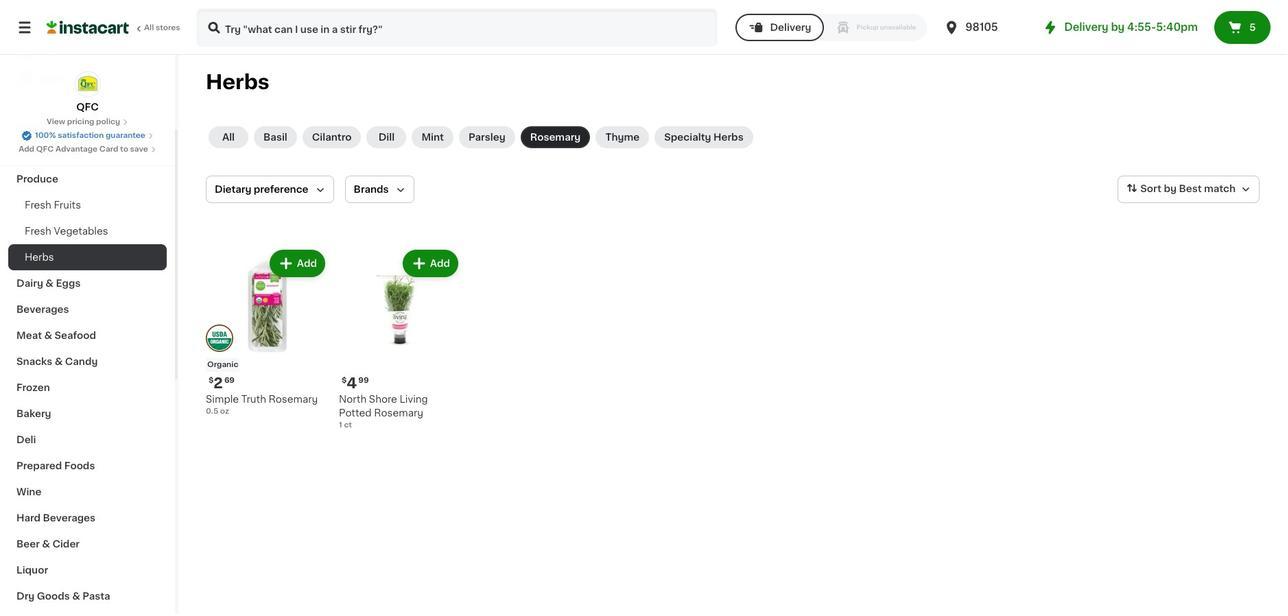 Task type: vqa. For each thing, say whether or not it's contained in the screenshot.
Remove Strawberries icon
no



Task type: describe. For each thing, give the bounding box(es) containing it.
dietary preference
[[215, 185, 309, 194]]

brands
[[354, 185, 389, 194]]

prepared
[[16, 461, 62, 471]]

organic
[[207, 361, 238, 369]]

thyme
[[606, 132, 640, 142]]

add button for 2
[[271, 251, 324, 276]]

wine link
[[8, 479, 167, 505]]

qfc logo image
[[74, 71, 101, 97]]

north shore living potted rosemary 1 ct
[[339, 395, 428, 429]]

parsley link
[[459, 126, 515, 148]]

snacks & candy link
[[8, 349, 167, 375]]

add qfc advantage card to save link
[[19, 144, 156, 155]]

add button for 4
[[404, 251, 457, 276]]

buy it again
[[38, 46, 97, 56]]

fresh for fresh vegetables
[[25, 226, 51, 236]]

recipes
[[16, 122, 57, 132]]

brands button
[[345, 176, 414, 203]]

all for all stores
[[144, 24, 154, 32]]

by for sort
[[1164, 184, 1177, 194]]

simple truth rosemary 0.5 oz
[[206, 395, 318, 415]]

living
[[400, 395, 428, 404]]

100%
[[35, 132, 56, 139]]

5:40pm
[[1157, 22, 1198, 32]]

simple
[[206, 395, 239, 404]]

dairy & eggs
[[16, 279, 81, 288]]

all link
[[209, 126, 248, 148]]

rosemary inside north shore living potted rosemary 1 ct
[[374, 408, 423, 418]]

99
[[358, 377, 369, 384]]

dry goods & pasta
[[16, 592, 110, 601]]

ct
[[344, 421, 352, 429]]

again
[[69, 46, 97, 56]]

produce link
[[8, 166, 167, 192]]

dill link
[[367, 126, 407, 148]]

eggs
[[56, 279, 81, 288]]

it
[[60, 46, 67, 56]]

prepared foods link
[[8, 453, 167, 479]]

herbs link
[[8, 244, 167, 270]]

0 horizontal spatial add
[[19, 145, 34, 153]]

dry
[[16, 592, 35, 601]]

cilantro
[[312, 132, 352, 142]]

wine
[[16, 487, 41, 497]]

meat & seafood
[[16, 331, 96, 340]]

basil
[[264, 132, 287, 142]]

fresh fruits link
[[8, 192, 167, 218]]

fresh fruits
[[25, 200, 81, 210]]

hard beverages link
[[8, 505, 167, 531]]

satisfaction
[[58, 132, 104, 139]]

$ 2 69
[[209, 376, 235, 391]]

save
[[130, 145, 148, 153]]

pasta
[[83, 592, 110, 601]]

delivery by 4:55-5:40pm link
[[1043, 19, 1198, 36]]

stores
[[156, 24, 180, 32]]

north
[[339, 395, 367, 404]]

69
[[224, 377, 235, 384]]

beer & cider link
[[8, 531, 167, 557]]

hard
[[16, 513, 41, 523]]

delivery for delivery by 4:55-5:40pm
[[1065, 22, 1109, 32]]

lists link
[[8, 65, 167, 92]]

deli
[[16, 435, 36, 445]]

0 vertical spatial herbs
[[206, 72, 269, 92]]

dietary
[[215, 185, 251, 194]]

instacart logo image
[[47, 19, 129, 36]]

buy it again link
[[8, 37, 167, 65]]

service type group
[[736, 14, 927, 41]]

dry goods & pasta link
[[8, 583, 167, 609]]

specialty
[[665, 132, 711, 142]]

view
[[47, 118, 65, 126]]

delivery by 4:55-5:40pm
[[1065, 22, 1198, 32]]

frozen link
[[8, 375, 167, 401]]

shore
[[369, 395, 397, 404]]

thyme link
[[596, 126, 649, 148]]

buy
[[38, 46, 58, 56]]

beer
[[16, 539, 40, 549]]

best
[[1179, 184, 1202, 194]]

0 horizontal spatial qfc
[[36, 145, 54, 153]]

goods
[[37, 592, 70, 601]]

parsley
[[469, 132, 506, 142]]

cider
[[52, 539, 80, 549]]

dairy
[[16, 279, 43, 288]]

prepared foods
[[16, 461, 95, 471]]

deli link
[[8, 427, 167, 453]]

bakery link
[[8, 401, 167, 427]]



Task type: locate. For each thing, give the bounding box(es) containing it.
0 vertical spatial rosemary
[[530, 132, 581, 142]]

best match
[[1179, 184, 1236, 194]]

rosemary
[[530, 132, 581, 142], [269, 395, 318, 404], [374, 408, 423, 418]]

1 horizontal spatial herbs
[[206, 72, 269, 92]]

1 horizontal spatial rosemary
[[374, 408, 423, 418]]

4:55-
[[1128, 22, 1157, 32]]

thanksgiving
[[16, 148, 82, 158]]

Search field
[[198, 10, 717, 45]]

by right sort
[[1164, 184, 1177, 194]]

0 horizontal spatial herbs
[[25, 253, 54, 262]]

add for 4
[[430, 259, 450, 268]]

fresh for fresh fruits
[[25, 200, 51, 210]]

fresh down produce
[[25, 200, 51, 210]]

view pricing policy link
[[47, 117, 128, 128]]

mint link
[[412, 126, 454, 148]]

1 horizontal spatial qfc
[[76, 102, 99, 112]]

produce
[[16, 174, 58, 184]]

by inside 'field'
[[1164, 184, 1177, 194]]

liquor
[[16, 566, 48, 575]]

fruits
[[54, 200, 81, 210]]

all left stores
[[144, 24, 154, 32]]

rosemary down living
[[374, 408, 423, 418]]

delivery for delivery
[[770, 23, 812, 32]]

add for 2
[[297, 259, 317, 268]]

qfc
[[76, 102, 99, 112], [36, 145, 54, 153]]

view pricing policy
[[47, 118, 120, 126]]

$ 4 99
[[342, 376, 369, 391]]

None search field
[[196, 8, 718, 47]]

liquor link
[[8, 557, 167, 583]]

fresh inside "link"
[[25, 226, 51, 236]]

beverages up cider
[[43, 513, 95, 523]]

add qfc advantage card to save
[[19, 145, 148, 153]]

2 vertical spatial herbs
[[25, 253, 54, 262]]

all left basil link
[[222, 132, 235, 142]]

frozen
[[16, 383, 50, 393]]

rosemary inside 'link'
[[530, 132, 581, 142]]

1 add button from the left
[[271, 251, 324, 276]]

2 fresh from the top
[[25, 226, 51, 236]]

all inside the all stores link
[[144, 24, 154, 32]]

0 horizontal spatial by
[[1111, 22, 1125, 32]]

hard beverages
[[16, 513, 95, 523]]

beverages
[[16, 305, 69, 314], [43, 513, 95, 523]]

0 horizontal spatial delivery
[[770, 23, 812, 32]]

qfc up view pricing policy link
[[76, 102, 99, 112]]

1 vertical spatial all
[[222, 132, 235, 142]]

98105 button
[[944, 8, 1026, 47]]

1 vertical spatial herbs
[[714, 132, 744, 142]]

beverages link
[[8, 296, 167, 323]]

98105
[[966, 22, 998, 32]]

1 vertical spatial beverages
[[43, 513, 95, 523]]

add
[[19, 145, 34, 153], [297, 259, 317, 268], [430, 259, 450, 268]]

thanksgiving link
[[8, 140, 167, 166]]

0 vertical spatial beverages
[[16, 305, 69, 314]]

2 add button from the left
[[404, 251, 457, 276]]

2 horizontal spatial rosemary
[[530, 132, 581, 142]]

1 horizontal spatial all
[[222, 132, 235, 142]]

2 vertical spatial rosemary
[[374, 408, 423, 418]]

& for beer
[[42, 539, 50, 549]]

delivery inside button
[[770, 23, 812, 32]]

herbs up all link
[[206, 72, 269, 92]]

& right beer
[[42, 539, 50, 549]]

1 fresh from the top
[[25, 200, 51, 210]]

delivery button
[[736, 14, 824, 41]]

by left 4:55-
[[1111, 22, 1125, 32]]

0 horizontal spatial $
[[209, 377, 214, 384]]

1 product group from the left
[[206, 247, 328, 417]]

& for dairy
[[46, 279, 54, 288]]

all
[[144, 24, 154, 32], [222, 132, 235, 142]]

meat & seafood link
[[8, 323, 167, 349]]

0 vertical spatial all
[[144, 24, 154, 32]]

rosemary right truth
[[269, 395, 318, 404]]

0 vertical spatial by
[[1111, 22, 1125, 32]]

1 vertical spatial qfc
[[36, 145, 54, 153]]

lists
[[38, 73, 62, 83]]

product group
[[206, 247, 328, 417], [339, 247, 461, 431]]

to
[[120, 145, 128, 153]]

sort by
[[1141, 184, 1177, 194]]

recipes link
[[8, 114, 167, 140]]

1 horizontal spatial $
[[342, 377, 347, 384]]

all stores link
[[47, 8, 181, 47]]

product group containing 4
[[339, 247, 461, 431]]

all stores
[[144, 24, 180, 32]]

cilantro link
[[303, 126, 361, 148]]

1 horizontal spatial delivery
[[1065, 22, 1109, 32]]

& left candy
[[55, 357, 63, 366]]

product group containing 2
[[206, 247, 328, 417]]

all inside all link
[[222, 132, 235, 142]]

candy
[[65, 357, 98, 366]]

snacks & candy
[[16, 357, 98, 366]]

100% satisfaction guarantee
[[35, 132, 145, 139]]

1
[[339, 421, 342, 429]]

0 horizontal spatial add button
[[271, 251, 324, 276]]

2 product group from the left
[[339, 247, 461, 431]]

herbs right specialty at top right
[[714, 132, 744, 142]]

specialty herbs
[[665, 132, 744, 142]]

sort
[[1141, 184, 1162, 194]]

fresh vegetables
[[25, 226, 108, 236]]

$ left 69
[[209, 377, 214, 384]]

& for meat
[[44, 331, 52, 340]]

fresh vegetables link
[[8, 218, 167, 244]]

$ inside $ 4 99
[[342, 377, 347, 384]]

beverages down dairy & eggs
[[16, 305, 69, 314]]

fresh
[[25, 200, 51, 210], [25, 226, 51, 236]]

herbs up dairy & eggs
[[25, 253, 54, 262]]

fresh down fresh fruits
[[25, 226, 51, 236]]

preference
[[254, 185, 309, 194]]

card
[[99, 145, 118, 153]]

$ inside $ 2 69
[[209, 377, 214, 384]]

specialty herbs link
[[655, 126, 753, 148]]

0 horizontal spatial all
[[144, 24, 154, 32]]

advantage
[[56, 145, 98, 153]]

1 $ from the left
[[209, 377, 214, 384]]

2
[[214, 376, 223, 391]]

guarantee
[[106, 132, 145, 139]]

$ for 2
[[209, 377, 214, 384]]

1 horizontal spatial product group
[[339, 247, 461, 431]]

snacks
[[16, 357, 52, 366]]

& for snacks
[[55, 357, 63, 366]]

all for all
[[222, 132, 235, 142]]

&
[[46, 279, 54, 288], [44, 331, 52, 340], [55, 357, 63, 366], [42, 539, 50, 549], [72, 592, 80, 601]]

1 vertical spatial rosemary
[[269, 395, 318, 404]]

policy
[[96, 118, 120, 126]]

dairy & eggs link
[[8, 270, 167, 296]]

100% satisfaction guarantee button
[[21, 128, 154, 141]]

truth
[[241, 395, 266, 404]]

0 horizontal spatial rosemary
[[269, 395, 318, 404]]

0 vertical spatial fresh
[[25, 200, 51, 210]]

2 horizontal spatial add
[[430, 259, 450, 268]]

mint
[[422, 132, 444, 142]]

vegetables
[[54, 226, 108, 236]]

2 $ from the left
[[342, 377, 347, 384]]

4
[[347, 376, 357, 391]]

1 vertical spatial by
[[1164, 184, 1177, 194]]

1 horizontal spatial by
[[1164, 184, 1177, 194]]

2 horizontal spatial herbs
[[714, 132, 744, 142]]

oz
[[220, 408, 229, 415]]

$ left 99
[[342, 377, 347, 384]]

$ for 4
[[342, 377, 347, 384]]

5
[[1250, 23, 1256, 32]]

qfc down 100%
[[36, 145, 54, 153]]

bakery
[[16, 409, 51, 419]]

1 horizontal spatial add
[[297, 259, 317, 268]]

0 horizontal spatial product group
[[206, 247, 328, 417]]

rosemary left thyme
[[530, 132, 581, 142]]

1 horizontal spatial add button
[[404, 251, 457, 276]]

meat
[[16, 331, 42, 340]]

potted
[[339, 408, 372, 418]]

foods
[[64, 461, 95, 471]]

& left pasta
[[72, 592, 80, 601]]

item badge image
[[206, 324, 233, 352]]

basil link
[[254, 126, 297, 148]]

seafood
[[55, 331, 96, 340]]

rosemary inside simple truth rosemary 0.5 oz
[[269, 395, 318, 404]]

0 vertical spatial qfc
[[76, 102, 99, 112]]

by for delivery
[[1111, 22, 1125, 32]]

Best match Sort by field
[[1118, 176, 1260, 203]]

& left eggs
[[46, 279, 54, 288]]

1 vertical spatial fresh
[[25, 226, 51, 236]]

& right meat
[[44, 331, 52, 340]]

beer & cider
[[16, 539, 80, 549]]

by
[[1111, 22, 1125, 32], [1164, 184, 1177, 194]]



